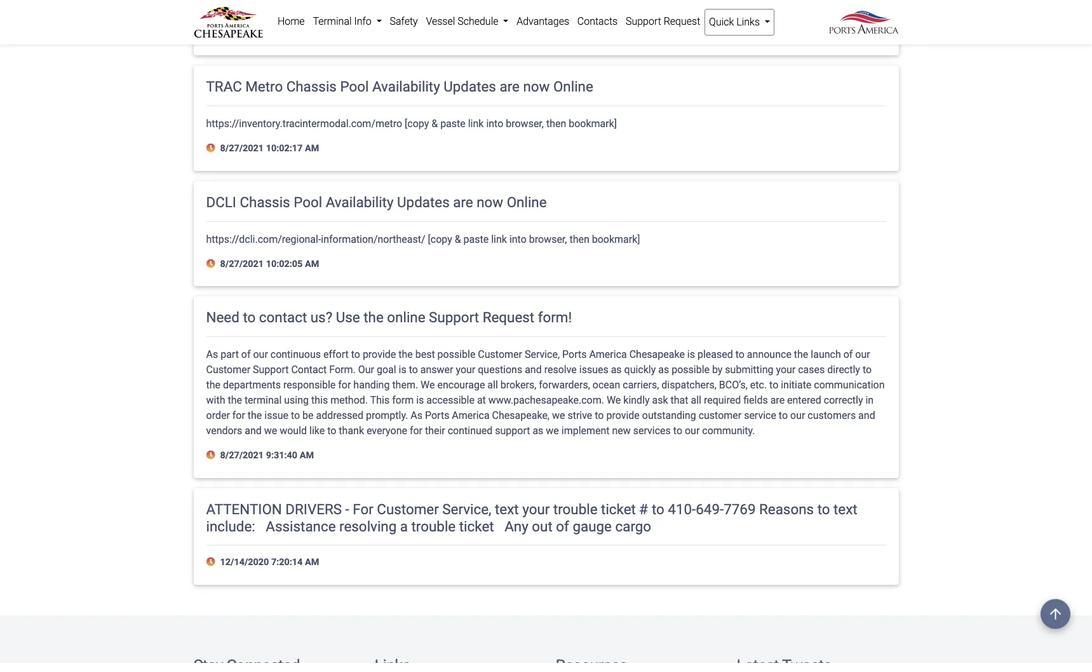 Task type: locate. For each thing, give the bounding box(es) containing it.
questions
[[478, 364, 523, 376]]

customer up a
[[377, 501, 439, 517]]

8/27/2021 down https://dcli.com/regional-
[[220, 259, 264, 269]]

their
[[425, 425, 446, 437]]

1 vertical spatial chassis
[[240, 194, 290, 210]]

0 horizontal spatial service,
[[443, 501, 492, 517]]

clock image for 8/27/2021 10:02:17 am
[[206, 144, 218, 153]]

1 clock image from the top
[[206, 28, 218, 38]]

go to top image
[[1041, 598, 1071, 628]]

0 vertical spatial as
[[206, 348, 218, 361]]

chassis up https://inventory.tracintermodal.com/metro
[[287, 78, 337, 95]]

all down "questions"
[[488, 379, 498, 391]]

1 vertical spatial pool
[[294, 194, 322, 210]]

trouble right a
[[412, 518, 456, 534]]

https://dcli.com/regional-information/northeast/ [copy & paste link into browser, then bookmark]
[[206, 233, 641, 245]]

paste for finder/
[[436, 2, 461, 14]]

drivers
[[286, 501, 342, 517]]

request left 'form!'
[[483, 309, 535, 326]]

updates
[[444, 78, 496, 95], [397, 194, 450, 210]]

as down form
[[411, 409, 423, 422]]

for
[[353, 501, 374, 517]]

clock image for need to contact us? use the online support request form!
[[206, 451, 218, 460]]

1 vertical spatial then
[[547, 118, 567, 130]]

 left any
[[498, 518, 501, 534]]

-
[[346, 501, 349, 517]]

for left their
[[410, 425, 423, 437]]


[[259, 518, 262, 534], [498, 518, 501, 534]]

2 vertical spatial paste
[[464, 233, 489, 245]]

home
[[278, 15, 305, 27]]

browser,
[[502, 2, 540, 14], [506, 118, 544, 130], [529, 233, 567, 245]]

am right 7:20:14
[[305, 557, 319, 568]]

0 vertical spatial availability
[[373, 78, 440, 95]]

customer up "questions"
[[478, 348, 523, 361]]

3 clock image from the top
[[206, 451, 218, 460]]

and up brokers, at the bottom of the page
[[525, 364, 542, 376]]

https://inventory.tracintermodal.com/metro                         [copy & paste link into browser, then bookmark]
[[206, 118, 617, 130]]

9:29:40
[[266, 28, 298, 39]]

launch
[[811, 348, 842, 361]]

0 vertical spatial online
[[554, 78, 594, 95]]

to up them.
[[409, 364, 418, 376]]

and up 8/27/2021 9:31:40 am
[[245, 425, 262, 437]]

0 vertical spatial america
[[590, 348, 627, 361]]

required
[[704, 394, 741, 406]]

online
[[554, 78, 594, 95], [507, 194, 547, 210]]

would
[[280, 425, 307, 437]]

am
[[300, 28, 314, 39], [305, 143, 319, 154], [305, 259, 319, 269], [300, 450, 314, 461], [305, 557, 319, 568]]

0 vertical spatial ticket
[[601, 501, 636, 517]]

0 vertical spatial link
[[464, 2, 480, 14]]

now
[[523, 78, 550, 95], [477, 194, 504, 210]]

0 vertical spatial customer
[[478, 348, 523, 361]]

support request
[[626, 15, 701, 27]]

pool
[[340, 78, 369, 95], [294, 194, 322, 210]]

1 horizontal spatial customer
[[377, 501, 439, 517]]

as down chesapeake
[[659, 364, 670, 376]]

dcli chassis pool availability updates are now online
[[206, 194, 547, 210]]

in
[[866, 394, 874, 406]]

possible up dispatchers,
[[672, 364, 710, 376]]

1 vertical spatial [copy
[[405, 118, 429, 130]]

0 vertical spatial &
[[427, 2, 434, 14]]

0 horizontal spatial text
[[495, 501, 519, 517]]

schedule
[[458, 15, 499, 27]]

2 vertical spatial bookmark]
[[592, 233, 641, 245]]

customer down part
[[206, 364, 251, 376]]

our
[[253, 348, 268, 361], [856, 348, 871, 361], [791, 409, 806, 422], [685, 425, 700, 437]]

1 horizontal spatial now
[[523, 78, 550, 95]]

the down terminal
[[248, 409, 262, 422]]

0 vertical spatial paste
[[436, 2, 461, 14]]

etc.
[[751, 379, 767, 391]]

1 horizontal spatial text
[[834, 501, 858, 517]]

0 vertical spatial clock image
[[206, 144, 218, 153]]

2 vertical spatial customer
[[377, 501, 439, 517]]

0 vertical spatial into
[[482, 2, 499, 14]]

0 horizontal spatial online
[[507, 194, 547, 210]]

am right 9:31:40 at the bottom left of page
[[300, 450, 314, 461]]

form.
[[330, 364, 356, 376]]

am down home
[[300, 28, 314, 39]]

pool up https://inventory.tracintermodal.com/metro
[[340, 78, 369, 95]]

our down outstanding
[[685, 425, 700, 437]]

support up best
[[429, 309, 479, 326]]

am down https://inventory.tracintermodal.com/metro
[[305, 143, 319, 154]]

goal
[[377, 364, 396, 376]]

8/27/2021 left the 10:02:17
[[220, 143, 264, 154]]

1 horizontal spatial all
[[691, 394, 702, 406]]

2 clock image from the top
[[206, 558, 218, 567]]

0 vertical spatial clock image
[[206, 28, 218, 38]]

vessel schedule link
[[422, 9, 513, 34]]

1 vertical spatial online
[[507, 194, 547, 210]]

ports up the resolve on the bottom
[[563, 348, 587, 361]]

8/27/2021 9:31:40 am
[[218, 450, 314, 461]]

availability up https://inventory.tracintermodal.com/metro                         [copy & paste link into browser, then bookmark]
[[373, 78, 440, 95]]

0 horizontal spatial for
[[233, 409, 245, 422]]

2 vertical spatial &
[[455, 233, 461, 245]]

1 horizontal spatial is
[[417, 394, 424, 406]]

fields
[[744, 394, 768, 406]]

& for information/northeast/
[[455, 233, 461, 245]]

america
[[590, 348, 627, 361], [452, 409, 490, 422]]

1 horizontal spatial request
[[664, 15, 701, 27]]

attention
[[206, 501, 282, 517]]

1 vertical spatial is
[[399, 364, 407, 376]]

of inside attention drivers - for customer service, text your trouble ticket # to     410-649-7769    reasons to text include:  assistance resolving a trouble ticket    any out of gauge cargo
[[556, 518, 570, 534]]

we down ocean
[[607, 394, 621, 406]]

support up departments
[[253, 364, 289, 376]]

clock image for dcli chassis pool availability updates are now online
[[206, 259, 218, 268]]

1 horizontal spatial we
[[607, 394, 621, 406]]

availability up information/northeast/
[[326, 194, 394, 210]]

trouble up the gauge
[[554, 501, 598, 517]]

1 vertical spatial 8/27/2021
[[220, 259, 264, 269]]

this
[[312, 394, 328, 406]]

3 8/27/2021 from the top
[[220, 450, 264, 461]]

0 horizontal spatial ticket
[[459, 518, 494, 534]]

attention drivers - for customer service, text your trouble ticket # to     410-649-7769    reasons to text include:  assistance resolving a trouble ticket    any out of gauge cargo
[[206, 501, 858, 534]]

the up 'cases'
[[795, 348, 809, 361]]

for down form.
[[338, 379, 351, 391]]

our right part
[[253, 348, 268, 361]]

service, inside as part of our continuous effort to provide the best possible customer service, ports america chesapeake is pleased to announce the launch of our customer support contact form.  our goal is to answer your questions and resolve issues as quickly as possible by submitting your cases directly to the departments responsible for handing them. we encourage all brokers, forwarders, ocean carriers, dispatchers, bco's, etc. to initiate communication with the terminal using this method. this form is accessible at www.pachesapeake.com.  we kindly ask that all required fields are entered correctly in order for the issue to be addressed promptly.   as ports america chesapeake, we strive to provide outstanding customer service to our customers and vendors and we would like to thank everyone for their continued support as we implement new services to our community.
[[525, 348, 560, 361]]

as left part
[[206, 348, 218, 361]]

is left pleased
[[688, 348, 695, 361]]

am right 10:02:05
[[305, 259, 319, 269]]

customer inside attention drivers - for customer service, text your trouble ticket # to     410-649-7769    reasons to text include:  assistance resolving a trouble ticket    any out of gauge cargo
[[377, 501, 439, 517]]

as up ocean
[[611, 364, 622, 376]]

www.pachesapeake.com.
[[489, 394, 605, 406]]

2 vertical spatial for
[[410, 425, 423, 437]]

 down attention
[[259, 518, 262, 534]]

1 horizontal spatial america
[[590, 348, 627, 361]]

2 8/27/2021 from the top
[[220, 259, 264, 269]]

bookmark]
[[565, 2, 613, 14], [569, 118, 617, 130], [592, 233, 641, 245]]

customer
[[478, 348, 523, 361], [206, 364, 251, 376], [377, 501, 439, 517]]

contact
[[291, 364, 327, 376]]

pleased
[[698, 348, 733, 361]]

& for finder/
[[427, 2, 434, 14]]

reasons
[[760, 501, 814, 517]]

possible up answer
[[438, 348, 476, 361]]

for
[[338, 379, 351, 391], [233, 409, 245, 422], [410, 425, 423, 437]]

is right form
[[417, 394, 424, 406]]

0 vertical spatial and
[[525, 364, 542, 376]]

1 horizontal spatial of
[[556, 518, 570, 534]]

your
[[456, 364, 476, 376], [777, 364, 796, 376], [523, 501, 550, 517]]

0 vertical spatial 8/27/2021
[[220, 143, 264, 154]]

to up submitting
[[736, 348, 745, 361]]

browser, for https://www.milecorp.com/chassis-finder/   [copy & paste link into browser, then bookmark]
[[502, 2, 540, 14]]

ticket left any
[[459, 518, 494, 534]]

to up our
[[351, 348, 360, 361]]

of right out
[[556, 518, 570, 534]]

we
[[552, 409, 565, 422], [264, 425, 277, 437], [546, 425, 559, 437]]

need to contact us? use the online support request form!
[[206, 309, 572, 326]]

1 vertical spatial link
[[468, 118, 484, 130]]

services
[[634, 425, 671, 437]]

9/23/2021
[[220, 28, 264, 39]]

all
[[488, 379, 498, 391], [691, 394, 702, 406]]

0 horizontal spatial ports
[[425, 409, 450, 422]]

2 vertical spatial [copy
[[428, 233, 452, 245]]

service,
[[525, 348, 560, 361], [443, 501, 492, 517]]

ticket
[[601, 501, 636, 517], [459, 518, 494, 534]]

1 vertical spatial request
[[483, 309, 535, 326]]

0 vertical spatial we
[[421, 379, 435, 391]]

1 horizontal spatial ports
[[563, 348, 587, 361]]

8/27/2021 down vendors
[[220, 450, 264, 461]]

your up initiate
[[777, 364, 796, 376]]

your inside attention drivers - for customer service, text your trouble ticket # to     410-649-7769    reasons to text include:  assistance resolving a trouble ticket    any out of gauge cargo
[[523, 501, 550, 517]]

is up them.
[[399, 364, 407, 376]]

customers
[[808, 409, 856, 422]]

and down in
[[859, 409, 876, 422]]

1 vertical spatial are
[[453, 194, 473, 210]]

am for chassis
[[305, 143, 319, 154]]

the up 'with'
[[206, 379, 221, 391]]

0 horizontal spatial are
[[453, 194, 473, 210]]

the right 'with'
[[228, 394, 242, 406]]

1 vertical spatial america
[[452, 409, 490, 422]]

0 horizontal spatial customer
[[206, 364, 251, 376]]

8/27/2021 for chassis
[[220, 259, 264, 269]]

0 vertical spatial all
[[488, 379, 498, 391]]

as down chesapeake,
[[533, 425, 544, 437]]

0 vertical spatial then
[[542, 2, 562, 14]]

pool up https://dcli.com/regional-
[[294, 194, 322, 210]]

ports up their
[[425, 409, 450, 422]]

1 8/27/2021 from the top
[[220, 143, 264, 154]]

0 vertical spatial [copy
[[401, 2, 425, 14]]

america up continued
[[452, 409, 490, 422]]

2 vertical spatial is
[[417, 394, 424, 406]]

chassis up https://dcli.com/regional-
[[240, 194, 290, 210]]

of up directly
[[844, 348, 853, 361]]

responsible
[[284, 379, 336, 391]]

then
[[542, 2, 562, 14], [547, 118, 567, 130], [570, 233, 590, 245]]

accessible
[[427, 394, 475, 406]]

for right order on the bottom of page
[[233, 409, 245, 422]]

terminal
[[245, 394, 282, 406]]

0 horizontal spatial and
[[245, 425, 262, 437]]

2 vertical spatial 8/27/2021
[[220, 450, 264, 461]]

text
[[495, 501, 519, 517], [834, 501, 858, 517]]

clock image up the "dcli"
[[206, 144, 218, 153]]

your up encourage
[[456, 364, 476, 376]]

clock image up 'need'
[[206, 259, 218, 268]]

2 clock image from the top
[[206, 259, 218, 268]]

of
[[241, 348, 251, 361], [844, 348, 853, 361], [556, 518, 570, 534]]

all right that
[[691, 394, 702, 406]]

1 horizontal spatial provide
[[607, 409, 640, 422]]

online
[[387, 309, 426, 326]]

1 horizontal spatial possible
[[672, 364, 710, 376]]

bookmark] for https://dcli.com/regional-information/northeast/ [copy & paste link into browser, then bookmark]
[[592, 233, 641, 245]]

dispatchers,
[[662, 379, 717, 391]]

2 horizontal spatial for
[[410, 425, 423, 437]]

to right directly
[[863, 364, 872, 376]]

1 vertical spatial support
[[429, 309, 479, 326]]

clock image left 12/14/2020
[[206, 558, 218, 567]]

contacts link
[[574, 9, 622, 34]]

2 horizontal spatial support
[[626, 15, 662, 27]]

your up out
[[523, 501, 550, 517]]

0 horizontal spatial 
[[259, 518, 262, 534]]

of right part
[[241, 348, 251, 361]]

paste for information/northeast/
[[464, 233, 489, 245]]

safety link
[[386, 9, 422, 34]]

1 horizontal spatial for
[[338, 379, 351, 391]]

1 horizontal spatial 
[[498, 518, 501, 534]]

1 vertical spatial clock image
[[206, 259, 218, 268]]

8/27/2021 for to
[[220, 450, 264, 461]]

vessel
[[426, 15, 455, 27]]

support
[[495, 425, 530, 437]]

clock image
[[206, 28, 218, 38], [206, 259, 218, 268], [206, 451, 218, 460]]

clock image
[[206, 144, 218, 153], [206, 558, 218, 567]]

bookmark] for https://www.milecorp.com/chassis-finder/   [copy & paste link into browser, then bookmark]
[[565, 2, 613, 14]]

provide up new
[[607, 409, 640, 422]]

us?
[[311, 309, 333, 326]]

0 vertical spatial support
[[626, 15, 662, 27]]

0 vertical spatial provide
[[363, 348, 396, 361]]

we down answer
[[421, 379, 435, 391]]

carriers,
[[623, 379, 659, 391]]

8/27/2021
[[220, 143, 264, 154], [220, 259, 264, 269], [220, 450, 264, 461]]

1 vertical spatial updates
[[397, 194, 450, 210]]

ticket up cargo
[[601, 501, 636, 517]]

directly
[[828, 364, 861, 376]]

2 vertical spatial support
[[253, 364, 289, 376]]

home link
[[274, 9, 309, 34]]

2 vertical spatial into
[[510, 233, 527, 245]]

them.
[[392, 379, 418, 391]]

2 vertical spatial clock image
[[206, 451, 218, 460]]

support
[[626, 15, 662, 27], [429, 309, 479, 326], [253, 364, 289, 376]]

410-
[[668, 501, 696, 517]]

2 vertical spatial are
[[771, 394, 785, 406]]

text right reasons
[[834, 501, 858, 517]]

the left best
[[399, 348, 413, 361]]

1 vertical spatial browser,
[[506, 118, 544, 130]]

text up any
[[495, 501, 519, 517]]

provide up goal
[[363, 348, 396, 361]]

am for contact
[[300, 450, 314, 461]]

forwarders,
[[539, 379, 590, 391]]

1 vertical spatial service,
[[443, 501, 492, 517]]

0 vertical spatial trouble
[[554, 501, 598, 517]]

ocean
[[593, 379, 621, 391]]

1 clock image from the top
[[206, 144, 218, 153]]

to right service
[[779, 409, 788, 422]]

support right contacts
[[626, 15, 662, 27]]

clock image left '9/23/2021'
[[206, 28, 218, 38]]

like
[[310, 425, 325, 437]]

to right reasons
[[818, 501, 831, 517]]

clock image down vendors
[[206, 451, 218, 460]]

america up issues
[[590, 348, 627, 361]]

into for finder/
[[482, 2, 499, 14]]

link for finder/
[[464, 2, 480, 14]]

request left the quick at the top of the page
[[664, 15, 701, 27]]



Task type: vqa. For each thing, say whether or not it's contained in the screenshot.
THE FORWARDERS,
yes



Task type: describe. For each thing, give the bounding box(es) containing it.
dcli
[[206, 194, 236, 210]]

quick links
[[710, 16, 763, 28]]

to left "be"
[[291, 409, 300, 422]]

1 horizontal spatial as
[[611, 364, 622, 376]]

1 horizontal spatial ticket
[[601, 501, 636, 517]]

2  from the left
[[498, 518, 501, 534]]

strive
[[568, 409, 593, 422]]

kindly
[[624, 394, 650, 406]]

quick links link
[[705, 9, 775, 36]]

1 vertical spatial &
[[432, 118, 438, 130]]

10:02:17
[[266, 143, 303, 154]]

2 horizontal spatial is
[[688, 348, 695, 361]]

1 vertical spatial for
[[233, 409, 245, 422]]

649-
[[696, 501, 724, 517]]

1 vertical spatial bookmark]
[[569, 118, 617, 130]]

order
[[206, 409, 230, 422]]

1 text from the left
[[495, 501, 519, 517]]

8/27/2021 for metro
[[220, 143, 264, 154]]

this
[[370, 394, 390, 406]]

0 horizontal spatial of
[[241, 348, 251, 361]]

initiate
[[781, 379, 812, 391]]

0 horizontal spatial pool
[[294, 194, 322, 210]]

1 horizontal spatial and
[[525, 364, 542, 376]]

part
[[221, 348, 239, 361]]

0 horizontal spatial america
[[452, 409, 490, 422]]

resolving
[[340, 518, 397, 534]]

outstanding
[[643, 409, 697, 422]]

chesapeake
[[630, 348, 685, 361]]

terminal info
[[313, 15, 374, 27]]

to right 'need'
[[243, 309, 256, 326]]

0 horizontal spatial as
[[533, 425, 544, 437]]

0 horizontal spatial your
[[456, 364, 476, 376]]

our up directly
[[856, 348, 871, 361]]

https://www.milecorp.com/chassis-finder/   [copy & paste link into browser, then bookmark]
[[206, 2, 613, 14]]

quickly
[[625, 364, 656, 376]]

1 vertical spatial customer
[[206, 364, 251, 376]]

communication
[[815, 379, 885, 391]]

resolve
[[545, 364, 577, 376]]

contacts
[[578, 15, 618, 27]]

2 horizontal spatial of
[[844, 348, 853, 361]]

https://dcli.com/regional-
[[206, 233, 321, 245]]

answer
[[421, 364, 454, 376]]

advantages link
[[513, 9, 574, 34]]

terminal info link
[[309, 9, 386, 34]]

chesapeake,
[[492, 409, 550, 422]]

encourage
[[438, 379, 485, 391]]

issues
[[580, 364, 609, 376]]

2 horizontal spatial and
[[859, 409, 876, 422]]

0 horizontal spatial is
[[399, 364, 407, 376]]

addressed
[[316, 409, 364, 422]]

ask
[[653, 394, 669, 406]]

12/14/2020
[[220, 557, 269, 568]]

form!
[[538, 309, 572, 326]]

0 vertical spatial updates
[[444, 78, 496, 95]]

1 vertical spatial possible
[[672, 364, 710, 376]]

information/northeast/
[[321, 233, 426, 245]]

then for https://dcli.com/regional-information/northeast/ [copy & paste link into browser, then bookmark]
[[570, 233, 590, 245]]

0 horizontal spatial provide
[[363, 348, 396, 361]]

2 horizontal spatial as
[[659, 364, 670, 376]]

customer
[[699, 409, 742, 422]]

continuous
[[271, 348, 321, 361]]

advantages
[[517, 15, 570, 27]]

everyone
[[367, 425, 407, 437]]

support inside as part of our continuous effort to provide the best possible customer service, ports america chesapeake is pleased to announce the launch of our customer support contact form.  our goal is to answer your questions and resolve issues as quickly as possible by submitting your cases directly to the departments responsible for handing them. we encourage all brokers, forwarders, ocean carriers, dispatchers, bco's, etc. to initiate communication with the terminal using this method. this form is accessible at www.pachesapeake.com.  we kindly ask that all required fields are entered correctly in order for the issue to be addressed promptly.   as ports america chesapeake, we strive to provide outstanding customer service to our customers and vendors and we would like to thank everyone for their continued support as we implement new services to our community.
[[253, 364, 289, 376]]

cases
[[799, 364, 825, 376]]

use
[[336, 309, 360, 326]]

2 vertical spatial and
[[245, 425, 262, 437]]

1 vertical spatial we
[[607, 394, 621, 406]]

to right strive
[[595, 409, 604, 422]]

browser, for https://dcli.com/regional-information/northeast/ [copy & paste link into browser, then bookmark]
[[529, 233, 567, 245]]

finder/
[[368, 2, 398, 14]]

the right use
[[364, 309, 384, 326]]

1 vertical spatial into
[[487, 118, 504, 130]]

using
[[284, 394, 309, 406]]

1 vertical spatial ports
[[425, 409, 450, 422]]

are inside as part of our continuous effort to provide the best possible customer service, ports america chesapeake is pleased to announce the launch of our customer support contact form.  our goal is to answer your questions and resolve issues as quickly as possible by submitting your cases directly to the departments responsible for handing them. we encourage all brokers, forwarders, ocean carriers, dispatchers, bco's, etc. to initiate communication with the terminal using this method. this form is accessible at www.pachesapeake.com.  we kindly ask that all required fields are entered correctly in order for the issue to be addressed promptly.   as ports america chesapeake, we strive to provide outstanding customer service to our customers and vendors and we would like to thank everyone for their continued support as we implement new services to our community.
[[771, 394, 785, 406]]

to down outstanding
[[674, 425, 683, 437]]

1 vertical spatial all
[[691, 394, 702, 406]]

0 vertical spatial are
[[500, 78, 520, 95]]

8/27/2021 10:02:17 am
[[218, 143, 319, 154]]

our down entered on the right
[[791, 409, 806, 422]]

1  from the left
[[259, 518, 262, 534]]

0 horizontal spatial trouble
[[412, 518, 456, 534]]

to right "#"
[[652, 501, 665, 517]]

am for pool
[[305, 259, 319, 269]]

that
[[671, 394, 689, 406]]

at
[[477, 394, 486, 406]]

to right like
[[328, 425, 337, 437]]

quick
[[710, 16, 735, 28]]

0 horizontal spatial we
[[421, 379, 435, 391]]

include:
[[206, 518, 255, 534]]

a
[[400, 518, 408, 534]]

0 horizontal spatial request
[[483, 309, 535, 326]]

effort
[[324, 348, 349, 361]]

7:20:14
[[271, 557, 303, 568]]

8/27/2021 10:02:05 am
[[218, 259, 319, 269]]

community.
[[703, 425, 756, 437]]

entered
[[788, 394, 822, 406]]

trac
[[206, 78, 242, 95]]

submitting
[[726, 364, 774, 376]]

brokers,
[[501, 379, 537, 391]]

0 horizontal spatial now
[[477, 194, 504, 210]]

to right etc.
[[770, 379, 779, 391]]

support request link
[[622, 9, 705, 34]]

with
[[206, 394, 225, 406]]

implement
[[562, 425, 610, 437]]

form
[[392, 394, 414, 406]]

[copy for finder/
[[401, 2, 425, 14]]

0 horizontal spatial all
[[488, 379, 498, 391]]

12/14/2020 7:20:14 am
[[218, 557, 319, 568]]

service, inside attention drivers - for customer service, text your trouble ticket # to     410-649-7769    reasons to text include:  assistance resolving a trouble ticket    any out of gauge cargo
[[443, 501, 492, 517]]

new
[[613, 425, 631, 437]]

2 horizontal spatial your
[[777, 364, 796, 376]]

1 vertical spatial availability
[[326, 194, 394, 210]]

0 vertical spatial chassis
[[287, 78, 337, 95]]

7769
[[724, 501, 756, 517]]

[copy for information/northeast/
[[428, 233, 452, 245]]

2 text from the left
[[834, 501, 858, 517]]

0 vertical spatial ports
[[563, 348, 587, 361]]

1 vertical spatial provide
[[607, 409, 640, 422]]

1 horizontal spatial online
[[554, 78, 594, 95]]

into for information/northeast/
[[510, 233, 527, 245]]

1 horizontal spatial as
[[411, 409, 423, 422]]

links
[[737, 16, 760, 28]]

service
[[745, 409, 777, 422]]

any
[[505, 518, 529, 534]]

https://inventory.tracintermodal.com/metro
[[206, 118, 402, 130]]

1 vertical spatial paste
[[441, 118, 466, 130]]

correctly
[[824, 394, 864, 406]]

#
[[640, 501, 649, 517]]

continued
[[448, 425, 493, 437]]

0 vertical spatial now
[[523, 78, 550, 95]]

then for https://www.milecorp.com/chassis-finder/   [copy & paste link into browser, then bookmark]
[[542, 2, 562, 14]]

link for information/northeast/
[[492, 233, 507, 245]]

safety
[[390, 15, 418, 27]]

metro
[[246, 78, 283, 95]]

departments
[[223, 379, 281, 391]]

clock image for 12/14/2020 7:20:14 am
[[206, 558, 218, 567]]

by
[[713, 364, 723, 376]]

0 vertical spatial possible
[[438, 348, 476, 361]]

0 vertical spatial pool
[[340, 78, 369, 95]]

gauge
[[573, 518, 612, 534]]

method.
[[331, 394, 368, 406]]

best
[[416, 348, 435, 361]]



